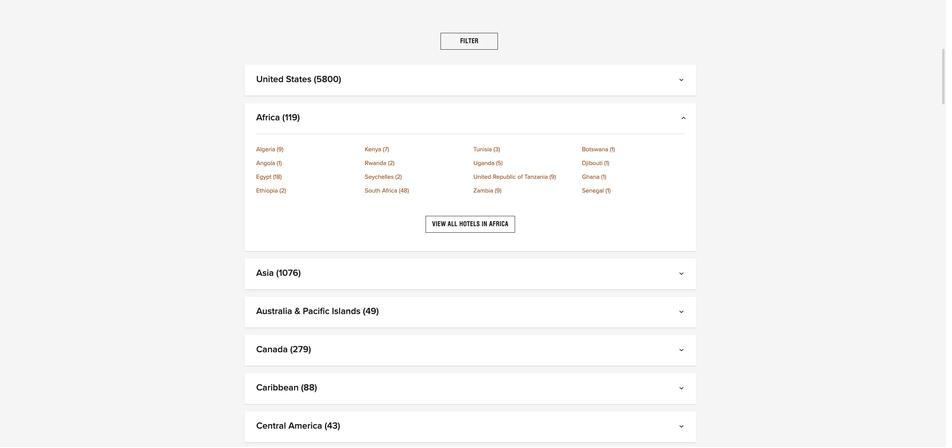Task type: vqa. For each thing, say whether or not it's contained in the screenshot.
(1076)
yes



Task type: describe. For each thing, give the bounding box(es) containing it.
(5800)
[[314, 75, 341, 84]]

pacific
[[303, 307, 330, 316]]

arrow down image for asia (1076)
[[681, 272, 685, 278]]

kenya (7)
[[365, 146, 389, 153]]

states
[[286, 75, 312, 84]]

view all hotels in africa link
[[426, 216, 515, 233]]

2 horizontal spatial (9)
[[550, 174, 556, 180]]

caribbean
[[256, 384, 299, 393]]

seychelles (2) link
[[365, 174, 467, 180]]

kenya (7) link
[[365, 146, 467, 153]]

australia & pacific islands (49)
[[256, 307, 379, 316]]

asia (1076)
[[256, 269, 301, 278]]

egypt (18) link
[[256, 174, 359, 180]]

egypt (18)
[[256, 174, 282, 180]]

angola (1) link
[[256, 160, 359, 166]]

united for united republic of tanzania (9)
[[473, 174, 491, 180]]

&
[[295, 307, 300, 316]]

(1) for angola (1)
[[277, 160, 282, 166]]

0 vertical spatial africa
[[256, 113, 280, 122]]

(2) for seychelles (2)
[[395, 174, 402, 180]]

djibouti (1) link
[[582, 160, 685, 166]]

zambia (9)
[[473, 188, 502, 194]]

(1) for ghana (1)
[[601, 174, 606, 180]]

2 horizontal spatial africa
[[489, 221, 509, 228]]

(3)
[[494, 146, 500, 153]]

(18)
[[273, 174, 282, 180]]

south
[[365, 188, 381, 194]]

algeria (9)
[[256, 146, 283, 153]]

asia
[[256, 269, 274, 278]]

united republic of tanzania (9) link
[[473, 174, 576, 180]]

(9) for zambia (9)
[[495, 188, 502, 194]]

seychelles (2)
[[365, 174, 402, 180]]

south africa (48) link
[[365, 188, 467, 194]]

uganda
[[473, 160, 495, 166]]

(5)
[[496, 160, 503, 166]]

(279)
[[290, 346, 311, 355]]

senegal (1) link
[[582, 188, 685, 194]]

australia
[[256, 307, 292, 316]]

arrow down image for united states (5800)
[[681, 78, 685, 84]]

ghana
[[582, 174, 600, 180]]

all
[[448, 221, 458, 228]]

central
[[256, 422, 286, 431]]

egypt
[[256, 174, 272, 180]]

ghana (1)
[[582, 174, 606, 180]]

united states (5800)
[[256, 75, 341, 84]]

republic
[[493, 174, 516, 180]]

djibouti (1)
[[582, 160, 609, 166]]

(1) for botswana (1)
[[610, 146, 615, 153]]

(43)
[[325, 422, 340, 431]]

arrow down image for canada (279)
[[681, 349, 685, 355]]

uganda (5)
[[473, 160, 503, 166]]

tunisia (3) link
[[473, 146, 576, 153]]

kenya
[[365, 146, 381, 153]]

canada (279)
[[256, 346, 311, 355]]



Task type: locate. For each thing, give the bounding box(es) containing it.
1 vertical spatial (9)
[[550, 174, 556, 180]]

botswana (1) link
[[582, 146, 685, 153]]

africa right in
[[489, 221, 509, 228]]

ethiopia
[[256, 188, 278, 194]]

(9) right tanzania
[[550, 174, 556, 180]]

(9) right zambia
[[495, 188, 502, 194]]

1 horizontal spatial africa
[[382, 188, 397, 194]]

2 horizontal spatial (2)
[[395, 174, 402, 180]]

united left states
[[256, 75, 284, 84]]

senegal (1)
[[582, 188, 611, 194]]

4 arrow down image from the top
[[681, 387, 685, 393]]

(9) right algeria
[[277, 146, 283, 153]]

(1) right the botswana
[[610, 146, 615, 153]]

united up zambia
[[473, 174, 491, 180]]

in
[[482, 221, 488, 228]]

(2) up (48) in the left of the page
[[395, 174, 402, 180]]

ghana (1) link
[[582, 174, 685, 180]]

botswana (1)
[[582, 146, 615, 153]]

seychelles
[[365, 174, 394, 180]]

arrow down image for australia & pacific islands (49)
[[681, 310, 685, 316]]

1 vertical spatial arrow down image
[[681, 425, 685, 431]]

rwanda (2) link
[[365, 160, 467, 166]]

arrow down image for central america (43)
[[681, 425, 685, 431]]

filter link
[[441, 33, 498, 50]]

africa (119)
[[256, 113, 300, 122]]

(119)
[[282, 113, 300, 122]]

africa
[[256, 113, 280, 122], [382, 188, 397, 194], [489, 221, 509, 228]]

zambia
[[473, 188, 493, 194]]

filter
[[460, 37, 479, 45]]

0 vertical spatial (9)
[[277, 146, 283, 153]]

(1)
[[610, 146, 615, 153], [277, 160, 282, 166], [604, 160, 609, 166], [601, 174, 606, 180], [606, 188, 611, 194]]

arrow down image for caribbean (88)
[[681, 387, 685, 393]]

islands
[[332, 307, 361, 316]]

(2) down '(7)'
[[388, 160, 395, 166]]

3 arrow down image from the top
[[681, 349, 685, 355]]

0 horizontal spatial (9)
[[277, 146, 283, 153]]

south africa (48)
[[365, 188, 409, 194]]

1 vertical spatial (2)
[[395, 174, 402, 180]]

tunisia
[[473, 146, 492, 153]]

0 vertical spatial (2)
[[388, 160, 395, 166]]

view
[[432, 221, 446, 228]]

africa left (119)
[[256, 113, 280, 122]]

ethiopia (2)
[[256, 188, 286, 194]]

botswana
[[582, 146, 608, 153]]

uganda (5) link
[[473, 160, 576, 166]]

view all hotels in africa
[[432, 221, 509, 228]]

senegal
[[582, 188, 604, 194]]

1 arrow down image from the top
[[681, 78, 685, 84]]

united for united states (5800)
[[256, 75, 284, 84]]

(2) down the (18)
[[279, 188, 286, 194]]

0 horizontal spatial united
[[256, 75, 284, 84]]

algeria (9) link
[[256, 146, 359, 153]]

angola
[[256, 160, 275, 166]]

0 horizontal spatial africa
[[256, 113, 280, 122]]

(1076)
[[276, 269, 301, 278]]

rwanda (2)
[[365, 160, 395, 166]]

(7)
[[383, 146, 389, 153]]

africa left (48) in the left of the page
[[382, 188, 397, 194]]

(1) right angola
[[277, 160, 282, 166]]

(2)
[[388, 160, 395, 166], [395, 174, 402, 180], [279, 188, 286, 194]]

2 vertical spatial (2)
[[279, 188, 286, 194]]

1 vertical spatial united
[[473, 174, 491, 180]]

(1) for senegal (1)
[[606, 188, 611, 194]]

(2) for ethiopia (2)
[[279, 188, 286, 194]]

djibouti
[[582, 160, 603, 166]]

(1) right senegal
[[606, 188, 611, 194]]

central america (43)
[[256, 422, 340, 431]]

1 arrow down image from the top
[[681, 272, 685, 278]]

(2) for rwanda (2)
[[388, 160, 395, 166]]

united
[[256, 75, 284, 84], [473, 174, 491, 180]]

(88)
[[301, 384, 317, 393]]

0 horizontal spatial (2)
[[279, 188, 286, 194]]

(48)
[[399, 188, 409, 194]]

united republic of tanzania (9)
[[473, 174, 556, 180]]

2 vertical spatial africa
[[489, 221, 509, 228]]

1 horizontal spatial united
[[473, 174, 491, 180]]

zambia (9) link
[[473, 188, 576, 194]]

(49)
[[363, 307, 379, 316]]

1 horizontal spatial (2)
[[388, 160, 395, 166]]

angola (1)
[[256, 160, 282, 166]]

canada
[[256, 346, 288, 355]]

america
[[288, 422, 322, 431]]

arrow down image
[[681, 272, 685, 278], [681, 310, 685, 316], [681, 349, 685, 355], [681, 387, 685, 393]]

hotels
[[459, 221, 480, 228]]

(1) right djibouti in the right top of the page
[[604, 160, 609, 166]]

tunisia (3)
[[473, 146, 500, 153]]

1 vertical spatial africa
[[382, 188, 397, 194]]

ethiopia (2) link
[[256, 188, 359, 194]]

arrow up image
[[681, 116, 685, 122]]

(1) for djibouti (1)
[[604, 160, 609, 166]]

2 vertical spatial (9)
[[495, 188, 502, 194]]

rwanda
[[365, 160, 386, 166]]

(9)
[[277, 146, 283, 153], [550, 174, 556, 180], [495, 188, 502, 194]]

of
[[518, 174, 523, 180]]

algeria
[[256, 146, 275, 153]]

(1) right ghana
[[601, 174, 606, 180]]

(9) for algeria (9)
[[277, 146, 283, 153]]

caribbean (88)
[[256, 384, 317, 393]]

tanzania
[[524, 174, 548, 180]]

2 arrow down image from the top
[[681, 310, 685, 316]]

1 horizontal spatial (9)
[[495, 188, 502, 194]]

2 arrow down image from the top
[[681, 425, 685, 431]]

0 vertical spatial united
[[256, 75, 284, 84]]

arrow down image
[[681, 78, 685, 84], [681, 425, 685, 431]]

0 vertical spatial arrow down image
[[681, 78, 685, 84]]



